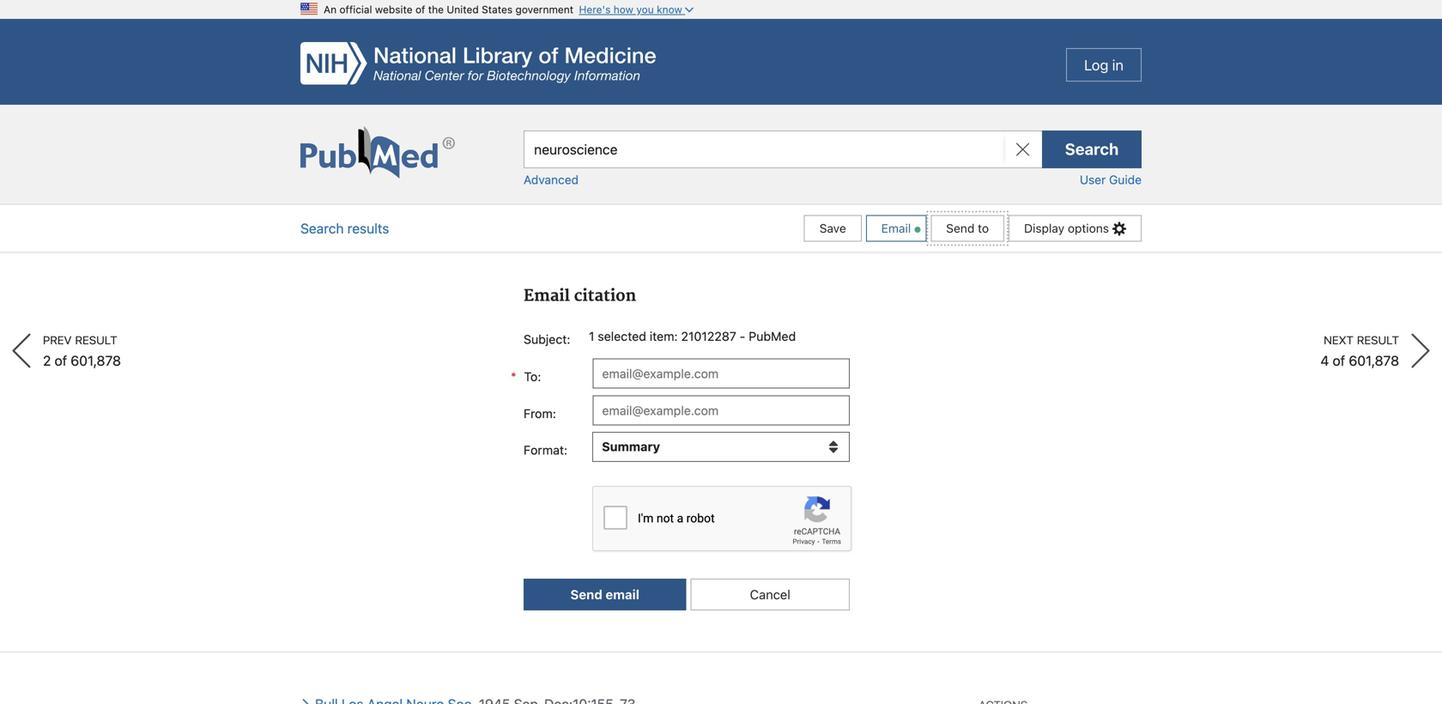 Task type: vqa. For each thing, say whether or not it's contained in the screenshot.
the of to the right
yes



Task type: describe. For each thing, give the bounding box(es) containing it.
official
[[340, 3, 372, 15]]

know
[[657, 3, 682, 15]]

prev result 2 of 601,878
[[43, 331, 121, 369]]

pubmed logo image
[[301, 126, 455, 179]]

search results link
[[298, 218, 391, 239]]

here's
[[579, 3, 611, 15]]

an
[[324, 3, 337, 15]]

an official website of the united states government here's how you know
[[324, 3, 682, 15]]

display options button
[[1009, 215, 1142, 242]]

states
[[482, 3, 513, 15]]

email button
[[866, 215, 927, 242]]

pubmed
[[749, 329, 796, 343]]

government
[[516, 3, 574, 15]]

result for next
[[1357, 331, 1399, 347]]

here's how you know button
[[579, 3, 694, 15]]

cancel
[[750, 587, 791, 602]]

display
[[1024, 221, 1065, 235]]

601,878 for next
[[1349, 352, 1399, 369]]

4
[[1321, 352, 1329, 369]]

search button
[[1042, 131, 1142, 168]]

save
[[820, 221, 846, 235]]

1 selected item: 21012287 - pubmed
[[589, 329, 796, 343]]

1
[[589, 329, 595, 343]]

search for search
[[1065, 140, 1119, 159]]

advanced link
[[524, 173, 579, 187]]

601,878 for prev
[[71, 352, 121, 369]]

send email button
[[524, 579, 686, 610]]

the
[[428, 3, 444, 15]]

email subject element
[[589, 320, 850, 352]]

send for send email
[[571, 587, 603, 602]]

u.s. flag image
[[301, 0, 318, 17]]

how
[[614, 3, 634, 15]]

21012287
[[681, 329, 737, 343]]

united
[[447, 3, 479, 15]]

guide
[[1109, 173, 1142, 187]]

user guide link
[[1080, 173, 1142, 187]]

citation
[[574, 286, 636, 306]]

from:
[[524, 406, 556, 421]]

send to button
[[931, 215, 1005, 242]]

log in
[[1084, 56, 1124, 73]]



Task type: locate. For each thing, give the bounding box(es) containing it.
prev
[[43, 331, 72, 347]]

email citation
[[524, 286, 636, 306]]

result right "prev"
[[75, 331, 117, 347]]

2 horizontal spatial of
[[1333, 352, 1346, 369]]

website
[[375, 3, 413, 15]]

of right 2
[[55, 352, 67, 369]]

0 horizontal spatial 601,878
[[71, 352, 121, 369]]

display options region
[[1005, 215, 1142, 242]]

result for prev
[[75, 331, 117, 347]]

of left the
[[416, 3, 425, 15]]

1 horizontal spatial search
[[1065, 140, 1119, 159]]

of right '4'
[[1333, 352, 1346, 369]]

item:
[[650, 329, 678, 343]]

email
[[882, 221, 911, 235], [524, 286, 570, 306]]

Search search field
[[507, 131, 1159, 168]]

-
[[740, 329, 746, 343]]

send inside button
[[571, 587, 603, 602]]

0 vertical spatial search
[[1065, 140, 1119, 159]]

of inside next result 4 of 601,878
[[1333, 352, 1346, 369]]

email
[[606, 587, 640, 602]]

1 horizontal spatial send
[[946, 221, 975, 235]]

search up user
[[1065, 140, 1119, 159]]

From: email field
[[593, 395, 850, 425]]

601,878
[[71, 352, 121, 369], [1349, 352, 1399, 369]]

next result 4 of 601,878
[[1321, 331, 1399, 369]]

email inside dropdown button
[[882, 221, 911, 235]]

search results
[[301, 220, 389, 237]]

of for prev result 2 of 601,878
[[55, 352, 67, 369]]

email right save
[[882, 221, 911, 235]]

result right next
[[1357, 331, 1399, 347]]

1 horizontal spatial of
[[416, 3, 425, 15]]

1 vertical spatial send
[[571, 587, 603, 602]]

to:
[[521, 369, 541, 384]]

of inside prev result 2 of 601,878
[[55, 352, 67, 369]]

1 horizontal spatial 601,878
[[1349, 352, 1399, 369]]

0 vertical spatial email
[[882, 221, 911, 235]]

2
[[43, 352, 51, 369]]

options
[[1068, 221, 1109, 235]]

cancel button
[[691, 579, 850, 610]]

search
[[1065, 140, 1119, 159], [301, 220, 344, 237]]

you
[[636, 3, 654, 15]]

601,878 inside prev result 2 of 601,878
[[71, 352, 121, 369]]

user
[[1080, 173, 1106, 187]]

To: email field
[[593, 358, 850, 389]]

log in link
[[1066, 48, 1142, 82]]

send
[[946, 221, 975, 235], [571, 587, 603, 602]]

advanced
[[524, 173, 579, 187]]

of
[[416, 3, 425, 15], [55, 352, 67, 369], [1333, 352, 1346, 369]]

2 601,878 from the left
[[1349, 352, 1399, 369]]

1 horizontal spatial result
[[1357, 331, 1399, 347]]

email for email
[[882, 221, 911, 235]]

601,878 inside next result 4 of 601,878
[[1349, 352, 1399, 369]]

send to, save, email articles region
[[301, 205, 1005, 252]]

0 horizontal spatial result
[[75, 331, 117, 347]]

results
[[347, 220, 389, 237]]

log
[[1084, 56, 1109, 73]]

search inside button
[[1065, 140, 1119, 159]]

send inside dropdown button
[[946, 221, 975, 235]]

to
[[978, 221, 989, 235]]

2 result from the left
[[1357, 331, 1399, 347]]

search for search results
[[301, 220, 344, 237]]

selected
[[598, 329, 646, 343]]

1 horizontal spatial email
[[882, 221, 911, 235]]

None search field
[[0, 105, 1442, 205]]

1 vertical spatial email
[[524, 286, 570, 306]]

subject:
[[524, 332, 570, 346]]

nih nlm logo image
[[301, 42, 656, 84]]

none search field containing search
[[0, 105, 1442, 205]]

search left "results"
[[301, 220, 344, 237]]

result inside next result 4 of 601,878
[[1357, 331, 1399, 347]]

send email
[[571, 587, 640, 602]]

display options
[[1024, 221, 1109, 235]]

send left email at the bottom of page
[[571, 587, 603, 602]]

0 horizontal spatial email
[[524, 286, 570, 306]]

601,878 down next
[[1349, 352, 1399, 369]]

send to
[[946, 221, 989, 235]]

601,878 down "prev"
[[71, 352, 121, 369]]

of for next result 4 of 601,878
[[1333, 352, 1346, 369]]

format:
[[524, 443, 568, 457]]

send for send to
[[946, 221, 975, 235]]

0 horizontal spatial search
[[301, 220, 344, 237]]

0 horizontal spatial send
[[571, 587, 603, 602]]

email up subject:
[[524, 286, 570, 306]]

next
[[1324, 331, 1354, 347]]

email for email citation
[[524, 286, 570, 306]]

result inside prev result 2 of 601,878
[[75, 331, 117, 347]]

send left to
[[946, 221, 975, 235]]

0 vertical spatial send
[[946, 221, 975, 235]]

in
[[1112, 56, 1124, 73]]

result
[[75, 331, 117, 347], [1357, 331, 1399, 347]]

1 result from the left
[[75, 331, 117, 347]]

1 vertical spatial search
[[301, 220, 344, 237]]

user guide
[[1080, 173, 1142, 187]]

1 601,878 from the left
[[71, 352, 121, 369]]

save button
[[804, 215, 862, 242]]

0 horizontal spatial of
[[55, 352, 67, 369]]

Search: search field
[[524, 131, 1042, 168]]



